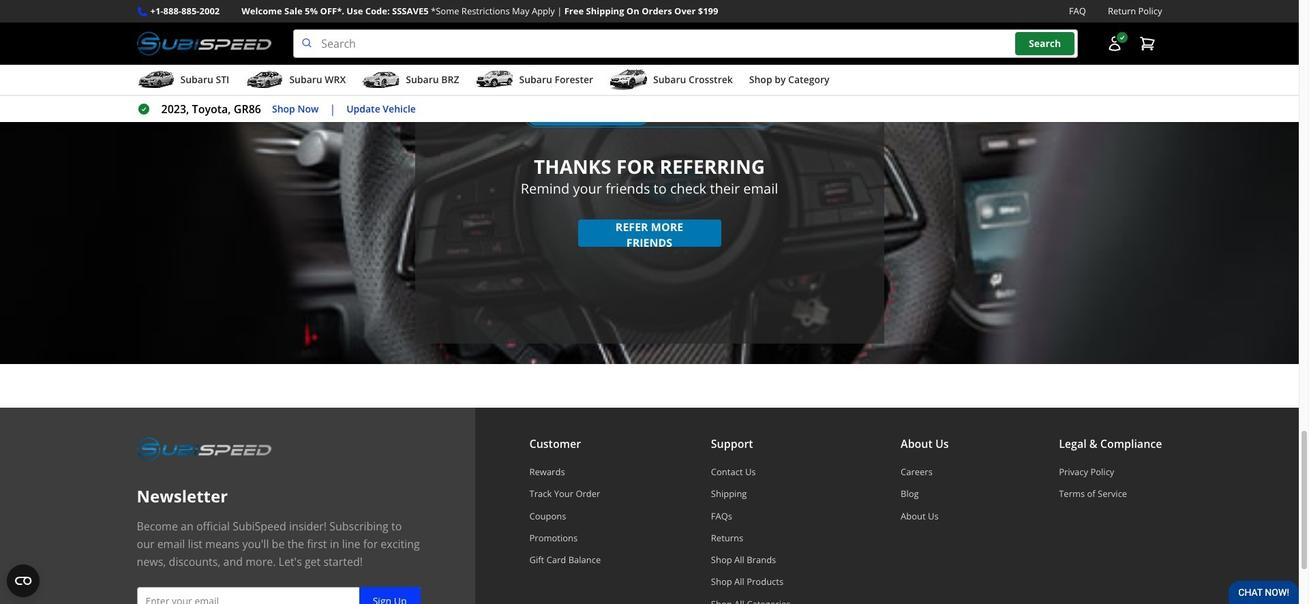 Task type: vqa. For each thing, say whether or not it's contained in the screenshot.
the right full
no



Task type: describe. For each thing, give the bounding box(es) containing it.
search input field
[[293, 29, 1078, 58]]

1 subispeed logo image from the top
[[137, 29, 272, 58]]

2 subispeed logo image from the top
[[137, 435, 272, 464]]

a subaru sti thumbnail image image
[[137, 70, 175, 90]]

button image
[[1106, 36, 1123, 52]]

a subaru brz thumbnail image image
[[362, 70, 400, 90]]

a subaru wrx thumbnail image image
[[246, 70, 284, 90]]



Task type: locate. For each thing, give the bounding box(es) containing it.
subispeed logo image
[[137, 29, 272, 58], [137, 435, 272, 464]]

alert
[[442, 132, 857, 268]]

a subaru crosstrek thumbnail image image
[[610, 70, 648, 90]]

1 vertical spatial subispeed logo image
[[137, 435, 272, 464]]

Enter your email text field
[[137, 587, 420, 604]]

0 vertical spatial subispeed logo image
[[137, 29, 272, 58]]

open widget image
[[7, 565, 40, 597]]

heading
[[442, 153, 857, 179]]

a subaru forester thumbnail image image
[[476, 70, 514, 90]]



